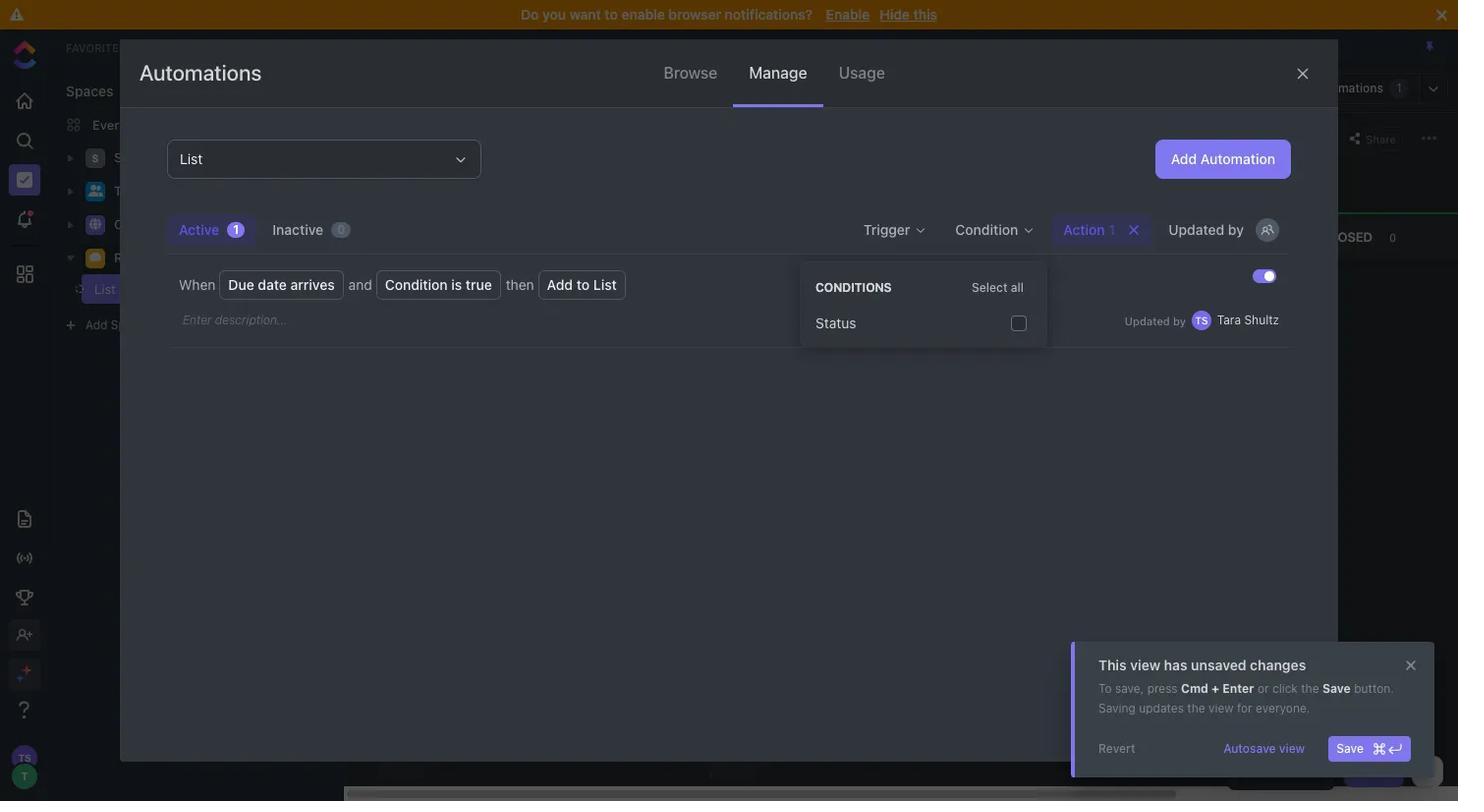 Task type: describe. For each thing, give the bounding box(es) containing it.
is
[[451, 276, 462, 293]]

condition button
[[944, 214, 1048, 246]]

press
[[1148, 681, 1178, 696]]

all
[[1011, 280, 1024, 295]]

click
[[1273, 681, 1298, 696]]

updates
[[1139, 701, 1184, 716]]

list left then
[[454, 291, 471, 303]]

ts
[[1196, 315, 1208, 326]]

inactive
[[273, 221, 324, 238]]

save,
[[1115, 681, 1144, 696]]

a
[[722, 345, 739, 354]]

select all button
[[964, 276, 1032, 300]]

0 horizontal spatial e
[[393, 316, 406, 323]]

1 horizontal spatial p
[[722, 354, 739, 363]]

add automation button
[[1156, 140, 1291, 179]]

when
[[179, 276, 216, 293]]

0 right inactive
[[337, 222, 345, 237]]

enable
[[622, 6, 665, 23]]

autosave view button
[[1216, 736, 1313, 762]]

add automation
[[1171, 150, 1276, 167]]

rockstar
[[114, 250, 168, 266]]

share
[[1366, 132, 1397, 145]]

browse
[[664, 64, 718, 82]]

select
[[972, 280, 1008, 295]]

save button
[[1329, 736, 1411, 762]]

spaces
[[66, 83, 114, 99]]

0 for redo
[[1105, 230, 1113, 243]]

arrives
[[290, 276, 335, 293]]

team space
[[114, 183, 188, 199]]

1 horizontal spatial e
[[722, 372, 739, 380]]

add for add automation
[[1171, 150, 1197, 167]]

status
[[816, 315, 856, 331]]

task
[[1371, 764, 1397, 778]]

assignees
[[1272, 132, 1326, 145]]

rockstar link
[[114, 243, 318, 274]]

observatory
[[114, 216, 190, 232]]

save inside button
[[1337, 741, 1364, 756]]

0 for closed
[[1390, 230, 1397, 243]]

changes
[[1250, 657, 1306, 673]]

spaces link
[[50, 83, 114, 99]]

autosave
[[1224, 741, 1276, 756]]

revert button
[[1091, 736, 1144, 762]]

0 vertical spatial p
[[393, 308, 406, 316]]

space link
[[114, 143, 318, 174]]

automation
[[1201, 150, 1276, 167]]

space for team space
[[150, 183, 188, 199]]

status button
[[808, 308, 1040, 339]]

condition is true
[[385, 276, 492, 293]]

Search tasks... text field
[[400, 124, 563, 152]]

closed
[[1322, 229, 1373, 244]]

c
[[722, 309, 739, 319]]

s
[[722, 363, 739, 372]]

for
[[1237, 701, 1253, 716]]

tara
[[1218, 313, 1241, 327]]

favorites
[[66, 41, 126, 54]]

o p e n
[[393, 300, 406, 331]]

add space
[[86, 317, 145, 332]]

conditions
[[816, 280, 892, 295]]

saving
[[1099, 701, 1136, 716]]

list right favorites
[[150, 39, 171, 54]]

0 vertical spatial the
[[1302, 681, 1319, 696]]

autosave view
[[1224, 741, 1305, 756]]

usage
[[839, 64, 885, 82]]

d
[[722, 380, 739, 390]]

none checkbox inside status button
[[1011, 315, 1027, 331]]

updated
[[1125, 314, 1170, 327]]

tasks...
[[442, 130, 482, 145]]

everyone.
[[1256, 701, 1310, 716]]

active
[[179, 221, 219, 238]]

me button
[[1204, 126, 1248, 150]]

or
[[1258, 681, 1269, 696]]

condition for condition is true
[[385, 276, 448, 293]]

condition for condition
[[956, 221, 1018, 238]]

1 vertical spatial the
[[1188, 701, 1206, 716]]

by for updated
[[1173, 314, 1186, 327]]

o
[[722, 319, 739, 329]]

has
[[1164, 657, 1188, 673]]

o
[[393, 300, 406, 308]]

time
[[445, 173, 471, 186]]

1 horizontal spatial to
[[605, 6, 618, 23]]

enable
[[826, 6, 870, 23]]

this
[[1099, 657, 1127, 673]]



Task type: vqa. For each thing, say whether or not it's contained in the screenshot.
time
yes



Task type: locate. For each thing, give the bounding box(es) containing it.
list link down rockstar
[[76, 274, 299, 304]]

enter inside this view has unsaved changes to save, press cmd + enter or click the save button. saving updates the view for everyone.
[[1223, 681, 1255, 696]]

0 horizontal spatial p
[[393, 308, 406, 316]]

save down button. at the right of page
[[1337, 741, 1364, 756]]

1 vertical spatial to
[[577, 276, 590, 293]]

0 horizontal spatial 1
[[233, 222, 239, 237]]

1 vertical spatial condition
[[385, 276, 448, 293]]

save inside this view has unsaved changes to save, press cmd + enter or click the save button. saving updates the view for everyone.
[[1323, 681, 1351, 696]]

0 horizontal spatial view
[[1130, 657, 1161, 673]]

user group image
[[88, 185, 103, 197]]

save left button. at the right of page
[[1323, 681, 1351, 696]]

space for add space
[[111, 317, 145, 332]]

2 vertical spatial add
[[86, 317, 108, 332]]

time estimate
[[445, 173, 518, 186]]

2 vertical spatial view
[[1279, 741, 1305, 756]]

save
[[1323, 681, 1351, 696], [1337, 741, 1364, 756]]

add left automation
[[1171, 150, 1197, 167]]

+
[[1212, 681, 1220, 696]]

1 horizontal spatial view
[[1209, 701, 1234, 716]]

0
[[337, 222, 345, 237], [862, 230, 869, 243], [1105, 230, 1113, 243], [1390, 230, 1397, 243], [393, 347, 406, 355]]

0 up the conditions
[[862, 230, 869, 243]]

view for autosave
[[1279, 741, 1305, 756]]

0 horizontal spatial condition
[[385, 276, 448, 293]]

add for add to list
[[547, 276, 573, 293]]

condition inside button
[[956, 221, 1018, 238]]

the down the cmd
[[1188, 701, 1206, 716]]

to
[[605, 6, 618, 23], [577, 276, 590, 293]]

to right then
[[577, 276, 590, 293]]

p
[[393, 308, 406, 316], [722, 354, 739, 363]]

add inside button
[[1171, 150, 1197, 167]]

2 horizontal spatial view
[[1279, 741, 1305, 756]]

0 vertical spatial enter
[[183, 313, 212, 327]]

0 vertical spatial to
[[605, 6, 618, 23]]

e down a
[[722, 372, 739, 380]]

0 down n
[[393, 347, 406, 355]]

0 vertical spatial space
[[114, 150, 152, 165]]

everything link
[[50, 109, 343, 141]]

sorting
[[369, 172, 408, 187]]

enter up for
[[1223, 681, 1255, 696]]

0 horizontal spatial to
[[577, 276, 590, 293]]

browser
[[669, 6, 721, 23]]

space
[[114, 150, 152, 165], [150, 183, 188, 199], [111, 317, 145, 332]]

0 vertical spatial e
[[393, 316, 406, 323]]

0 vertical spatial condition
[[956, 221, 1018, 238]]

share button
[[1344, 126, 1403, 150]]

then
[[506, 276, 534, 293]]

1 l from the top
[[722, 329, 739, 337]]

1 vertical spatial list link
[[76, 274, 299, 304]]

search tasks...
[[400, 130, 482, 145]]

p up d
[[722, 354, 739, 363]]

0 right closed
[[1390, 230, 1397, 243]]

me
[[1224, 132, 1240, 145]]

team
[[114, 183, 147, 199]]

cmd
[[1181, 681, 1209, 696]]

search
[[400, 130, 439, 145]]

condition up o
[[385, 276, 448, 293]]

view down everyone.
[[1279, 741, 1305, 756]]

add to list
[[547, 276, 617, 293]]

view
[[1130, 657, 1161, 673], [1209, 701, 1234, 716], [1279, 741, 1305, 756]]

0 vertical spatial by
[[412, 172, 425, 187]]

1 vertical spatial save
[[1337, 741, 1364, 756]]

date
[[258, 276, 287, 293]]

add right then
[[547, 276, 573, 293]]

space up observatory
[[150, 183, 188, 199]]

0 horizontal spatial by
[[412, 172, 425, 187]]

0 horizontal spatial the
[[1188, 701, 1206, 716]]

description...
[[215, 313, 287, 327]]

1 up share button
[[1397, 81, 1402, 95]]

add
[[1171, 150, 1197, 167], [547, 276, 573, 293], [86, 317, 108, 332]]

1 horizontal spatial automations
[[1312, 81, 1384, 95]]

by for sorting
[[412, 172, 425, 187]]

list down comment icon
[[94, 281, 116, 297]]

0 vertical spatial add
[[1171, 150, 1197, 167]]

list link right favorites
[[140, 39, 181, 54]]

add down comment icon
[[86, 317, 108, 332]]

1 vertical spatial enter
[[1223, 681, 1255, 696]]

e down o
[[393, 316, 406, 323]]

team space link
[[114, 176, 318, 207]]

automations up everything link
[[140, 60, 262, 86]]

button.
[[1355, 681, 1394, 696]]

automations up share button
[[1312, 81, 1384, 95]]

e
[[393, 316, 406, 323], [722, 372, 739, 380]]

enter description...
[[183, 313, 287, 327]]

1 vertical spatial view
[[1209, 701, 1234, 716]]

1 horizontal spatial 1
[[1397, 81, 1402, 95]]

by
[[412, 172, 425, 187], [1173, 314, 1186, 327]]

the right click
[[1302, 681, 1319, 696]]

1 vertical spatial p
[[722, 354, 739, 363]]

list right then
[[593, 276, 617, 293]]

you
[[543, 6, 566, 23]]

do
[[521, 6, 539, 23]]

unsaved
[[1191, 657, 1247, 673]]

0 vertical spatial 1
[[1397, 81, 1402, 95]]

enter down when
[[183, 313, 212, 327]]

0 vertical spatial list link
[[140, 39, 181, 54]]

and
[[349, 276, 372, 293]]

select all
[[972, 280, 1024, 295]]

redo
[[1054, 229, 1089, 244]]

space down rockstar
[[111, 317, 145, 332]]

0 vertical spatial save
[[1323, 681, 1351, 696]]

p up n
[[393, 308, 406, 316]]

2
[[312, 282, 318, 295]]

1 horizontal spatial condition
[[956, 221, 1018, 238]]

assignees button
[[1248, 126, 1334, 150]]

updated by ts tara shultz
[[1125, 313, 1280, 327]]

by inside updated by ts tara shultz
[[1173, 314, 1186, 327]]

1 horizontal spatial the
[[1302, 681, 1319, 696]]

2 vertical spatial space
[[111, 317, 145, 332]]

everything
[[92, 116, 158, 132]]

condition
[[956, 221, 1018, 238], [385, 276, 448, 293]]

l
[[722, 329, 739, 337], [722, 337, 739, 345]]

l down 'o'
[[722, 337, 739, 345]]

shultz
[[1245, 313, 1280, 327]]

list link
[[140, 39, 181, 54], [76, 274, 299, 304]]

space up team
[[114, 150, 152, 165]]

due date arrives
[[228, 276, 335, 293]]

0 horizontal spatial enter
[[183, 313, 212, 327]]

2 l from the top
[[722, 337, 739, 345]]

observatory link
[[114, 209, 318, 241]]

revert
[[1099, 741, 1136, 756]]

comment image
[[89, 252, 101, 264]]

by left "ts"
[[1173, 314, 1186, 327]]

enter
[[183, 313, 212, 327], [1223, 681, 1255, 696]]

1 vertical spatial add
[[547, 276, 573, 293]]

by right sorting
[[412, 172, 425, 187]]

condition button
[[944, 214, 1048, 246]]

1 vertical spatial 1
[[233, 222, 239, 237]]

manage
[[749, 64, 807, 82]]

1
[[1397, 81, 1402, 95], [233, 222, 239, 237]]

1 vertical spatial by
[[1173, 314, 1186, 327]]

0 horizontal spatial add
[[86, 317, 108, 332]]

2 horizontal spatial add
[[1171, 150, 1197, 167]]

0 horizontal spatial automations
[[140, 60, 262, 86]]

0 right the redo
[[1105, 230, 1113, 243]]

due
[[228, 276, 254, 293]]

true
[[466, 276, 492, 293]]

1 vertical spatial space
[[150, 183, 188, 199]]

estimate
[[474, 173, 518, 186]]

hide
[[880, 6, 910, 23]]

view down '+'
[[1209, 701, 1234, 716]]

0 for o p e n
[[393, 347, 406, 355]]

1 vertical spatial e
[[722, 372, 739, 380]]

condition up the select
[[956, 221, 1018, 238]]

n
[[393, 322, 406, 331]]

to right "want"
[[605, 6, 618, 23]]

1 horizontal spatial add
[[547, 276, 573, 293]]

automations
[[140, 60, 262, 86], [1312, 81, 1384, 95]]

c o l l a p s e d
[[722, 309, 739, 390]]

add for add space
[[86, 317, 108, 332]]

None checkbox
[[1011, 315, 1027, 331]]

globe image
[[89, 219, 101, 230]]

view up save,
[[1130, 657, 1161, 673]]

to
[[1099, 681, 1112, 696]]

1 up 'rockstar' link
[[233, 222, 239, 237]]

notifications?
[[725, 6, 813, 23]]

want
[[570, 6, 601, 23]]

sorting by
[[369, 172, 425, 187]]

1 horizontal spatial enter
[[1223, 681, 1255, 696]]

view inside button
[[1279, 741, 1305, 756]]

0 vertical spatial view
[[1130, 657, 1161, 673]]

list
[[150, 39, 171, 54], [593, 276, 617, 293], [94, 281, 116, 297], [454, 291, 471, 303]]

view for this
[[1130, 657, 1161, 673]]

l up a
[[722, 329, 739, 337]]

do you want to enable browser notifications? enable hide this
[[521, 6, 938, 23]]

1 horizontal spatial by
[[1173, 314, 1186, 327]]



